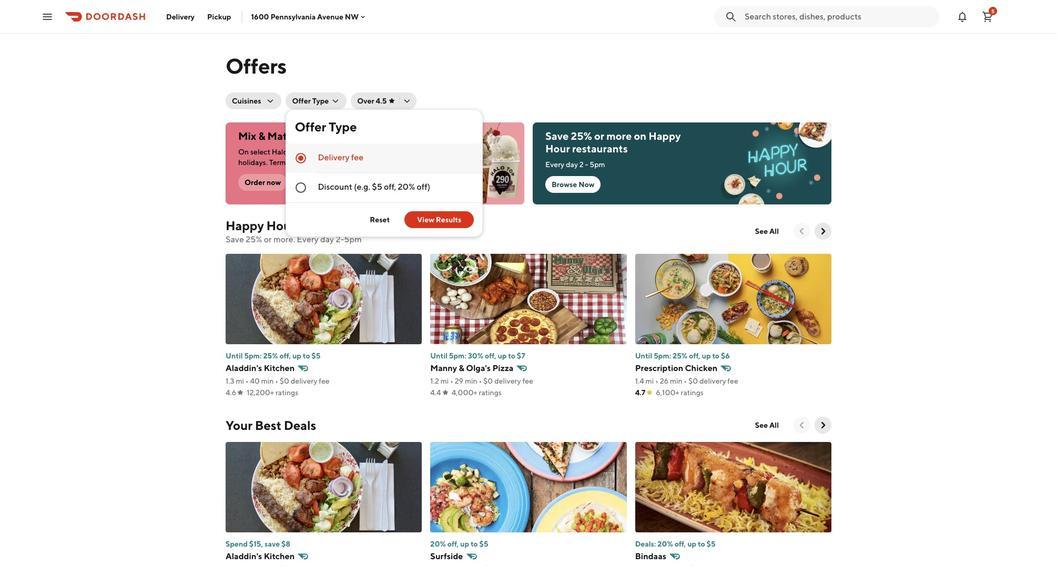 Task type: vqa. For each thing, say whether or not it's contained in the screenshot.


Task type: describe. For each thing, give the bounding box(es) containing it.
4.5
[[376, 97, 387, 105]]

order now
[[245, 178, 281, 187]]

to for $5
[[303, 352, 310, 360]]

next button of carousel image
[[818, 420, 828, 431]]

pickup button
[[201, 8, 237, 25]]

pickup
[[207, 12, 231, 21]]

off, for discount (e.g. $5 off, 20% off)
[[384, 182, 396, 192]]

$15,
[[249, 540, 263, 549]]

$6
[[721, 352, 730, 360]]

5pm inside happy hour deals save 25% or more. every day 2-5pm
[[344, 235, 362, 245]]

your
[[226, 418, 252, 433]]

off, for until 5pm: 30% off, up to $7
[[485, 352, 496, 360]]

6,100+
[[656, 389, 679, 397]]

mix
[[238, 130, 256, 142]]

reset button
[[364, 211, 396, 228]]

more
[[607, 130, 632, 142]]

view
[[417, 216, 434, 224]]

see for prescription chicken
[[755, 227, 768, 236]]

kitchen for surfside
[[264, 552, 295, 562]]

best
[[255, 418, 281, 433]]

- for buy
[[301, 130, 306, 142]]

5 button
[[977, 6, 998, 27]]

aladdin's kitchen for manny & olga's pizza
[[226, 363, 295, 373]]

4.6
[[226, 389, 236, 397]]

1.2
[[430, 377, 439, 386]]

see all for bindaas
[[755, 421, 779, 430]]

5
[[991, 8, 995, 14]]

until for manny & olga's pizza
[[430, 352, 448, 360]]

off, for until 5pm: 25% off, up to $5
[[280, 352, 291, 360]]

25% up prescription chicken
[[673, 352, 688, 360]]

over 4.5 button
[[351, 93, 417, 109]]

1 horizontal spatial every
[[545, 160, 565, 169]]

until for prescription chicken
[[635, 352, 652, 360]]

1600
[[251, 12, 269, 21]]

2
[[580, 160, 584, 169]]

min for &
[[465, 377, 477, 386]]

mi for prescription
[[646, 377, 654, 386]]

ratings for &
[[479, 389, 502, 397]]

1600 pennsylvania avenue nw button
[[251, 12, 367, 21]]

top
[[289, 148, 301, 156]]

pennsylvania
[[271, 12, 316, 21]]

Delivery fee radio
[[286, 144, 483, 173]]

1 horizontal spatial 5pm
[[590, 160, 605, 169]]

min for kitchen
[[261, 377, 274, 386]]

holidays.
[[238, 158, 268, 167]]

delivery for delivery fee
[[318, 153, 350, 163]]

over
[[357, 97, 374, 105]]

now
[[579, 180, 595, 189]]

ratings for chicken
[[681, 389, 704, 397]]

restaurants
[[572, 143, 628, 155]]

26
[[660, 377, 669, 386]]

fee inside delivery fee radio
[[351, 153, 364, 163]]

every inside happy hour deals save 25% or more. every day 2-5pm
[[297, 235, 319, 245]]

the
[[380, 148, 391, 156]]

on
[[634, 130, 647, 142]]

order now button
[[238, 174, 287, 191]]

$0 for kitchen
[[280, 377, 289, 386]]

1 vertical spatial offer type
[[295, 119, 357, 134]]

your best deals link
[[226, 417, 316, 434]]

mix & match - buy 2, save $4
[[238, 130, 377, 142]]

open menu image
[[41, 10, 54, 23]]

spend $15, save $8
[[226, 540, 290, 549]]

hour inside save 25% or more on happy hour restaurants
[[545, 143, 570, 155]]

more.
[[273, 235, 295, 245]]

discount
[[318, 182, 352, 192]]

1600 pennsylvania avenue nw
[[251, 12, 359, 21]]

buy
[[308, 130, 327, 142]]

or inside save 25% or more on happy hour restaurants
[[594, 130, 604, 142]]

spend
[[226, 540, 248, 549]]

off)
[[417, 182, 430, 192]]

day inside happy hour deals save 25% or more. every day 2-5pm
[[320, 235, 334, 245]]

see all link for bindaas
[[749, 417, 785, 434]]

(e.g.
[[354, 182, 370, 192]]

to for power
[[321, 148, 328, 156]]

on
[[238, 148, 249, 156]]

save inside happy hour deals save 25% or more. every day 2-5pm
[[226, 235, 244, 245]]

manny & olga's pizza
[[430, 363, 514, 373]]

happy inside happy hour deals save 25% or more. every day 2-5pm
[[226, 218, 264, 233]]

off, up surfside
[[447, 540, 459, 549]]

to for $7
[[508, 352, 515, 360]]

or inside happy hour deals save 25% or more. every day 2-5pm
[[264, 235, 272, 245]]

prescription chicken
[[635, 363, 718, 373]]

mi for manny
[[441, 377, 449, 386]]

20% off, up to $5
[[430, 540, 488, 549]]

order
[[245, 178, 265, 187]]

1.2 mi • 29 min • $0 delivery fee
[[430, 377, 533, 386]]

to for $6
[[712, 352, 720, 360]]

up for aladdin's kitchen
[[292, 352, 301, 360]]

manny
[[430, 363, 457, 373]]

now
[[267, 178, 281, 187]]

40
[[250, 377, 260, 386]]

all for prescription chicken
[[770, 227, 779, 236]]

power
[[329, 148, 350, 156]]

until for aladdin's kitchen
[[226, 352, 243, 360]]

next button of carousel image
[[818, 226, 828, 237]]

offers
[[226, 54, 287, 78]]

prescription
[[635, 363, 683, 373]]

$8
[[281, 540, 290, 549]]

pints
[[303, 148, 319, 156]]

pizza
[[493, 363, 514, 373]]

12,200+ ratings
[[247, 389, 298, 397]]

until 5pm: 25% off, up to $6
[[635, 352, 730, 360]]

discount (e.g. $5 off, 20% off)
[[318, 182, 430, 192]]

up for manny & olga's pizza
[[498, 352, 507, 360]]

25% inside happy hour deals save 25% or more. every day 2-5pm
[[246, 235, 262, 245]]

1 vertical spatial type
[[329, 119, 357, 134]]

previous button of carousel image
[[797, 420, 807, 431]]

surfside
[[430, 552, 463, 562]]



Task type: locate. For each thing, give the bounding box(es) containing it.
until up prescription
[[635, 352, 652, 360]]

0 vertical spatial kitchen
[[264, 363, 295, 373]]

day left 2-
[[320, 235, 334, 245]]

0 vertical spatial day
[[566, 160, 578, 169]]

2 • from the left
[[275, 377, 278, 386]]

$5
[[372, 182, 382, 192], [312, 352, 321, 360], [479, 540, 488, 549], [707, 540, 716, 549]]

0 horizontal spatial save
[[226, 235, 244, 245]]

2 all from the top
[[770, 421, 779, 430]]

select
[[250, 148, 270, 156]]

& up 29
[[459, 363, 464, 373]]

2,
[[329, 130, 338, 142]]

0 vertical spatial aladdin's kitchen
[[226, 363, 295, 373]]

up up pizza
[[498, 352, 507, 360]]

1 • from the left
[[246, 377, 249, 386]]

save
[[545, 130, 569, 142], [226, 235, 244, 245]]

0 horizontal spatial -
[[301, 130, 306, 142]]

0 horizontal spatial $0
[[280, 377, 289, 386]]

ratings down 1.2 mi • 29 min • $0 delivery fee
[[479, 389, 502, 397]]

4 • from the left
[[479, 377, 482, 386]]

0 vertical spatial delivery
[[166, 12, 195, 21]]

0 vertical spatial every
[[545, 160, 565, 169]]

5pm: for aladdin's
[[244, 352, 262, 360]]

0 vertical spatial -
[[301, 130, 306, 142]]

see all link left previous button of carousel icon
[[749, 223, 785, 240]]

1 vertical spatial &
[[459, 363, 464, 373]]

1 horizontal spatial day
[[566, 160, 578, 169]]

25% up restaurants
[[571, 130, 592, 142]]

3 ratings from the left
[[681, 389, 704, 397]]

see all left previous button of carousel image
[[755, 421, 779, 430]]

$7
[[517, 352, 525, 360]]

1 vertical spatial save
[[226, 235, 244, 245]]

0 horizontal spatial day
[[320, 235, 334, 245]]

fee for prescription chicken
[[728, 377, 738, 386]]

0 vertical spatial see all link
[[749, 223, 785, 240]]

hour inside happy hour deals save 25% or more. every day 2-5pm
[[266, 218, 296, 233]]

0 horizontal spatial delivery
[[291, 377, 317, 386]]

$0 down chicken
[[689, 377, 698, 386]]

up up chicken
[[702, 352, 711, 360]]

• left 26
[[655, 377, 658, 386]]

1 vertical spatial 5pm
[[344, 235, 362, 245]]

- right 2
[[585, 160, 588, 169]]

2 horizontal spatial mi
[[646, 377, 654, 386]]

0 vertical spatial offer
[[292, 97, 311, 105]]

aladdin's kitchen down spend $15, save $8 on the left bottom of the page
[[226, 552, 295, 562]]

happy inside save 25% or more on happy hour restaurants
[[649, 130, 681, 142]]

delivery inside the delivery 'button'
[[166, 12, 195, 21]]

see left previous button of carousel icon
[[755, 227, 768, 236]]

4.4
[[430, 389, 441, 397]]

3 mi from the left
[[646, 377, 654, 386]]

offer type inside button
[[292, 97, 329, 105]]

mi
[[236, 377, 244, 386], [441, 377, 449, 386], [646, 377, 654, 386]]

& for manny
[[459, 363, 464, 373]]

save up every day 2 - 5pm
[[545, 130, 569, 142]]

$0 up the 12,200+ ratings
[[280, 377, 289, 386]]

results
[[436, 216, 462, 224]]

every day 2 - 5pm
[[545, 160, 605, 169]]

3 delivery from the left
[[700, 377, 726, 386]]

$4
[[364, 130, 377, 142]]

1 5pm: from the left
[[244, 352, 262, 360]]

$0 for chicken
[[689, 377, 698, 386]]

deals:
[[635, 540, 656, 549]]

1 horizontal spatial until
[[430, 352, 448, 360]]

ratings down the 1.3 mi • 40 min • $0 delivery fee
[[276, 389, 298, 397]]

up up surfside
[[460, 540, 469, 549]]

ratings for kitchen
[[276, 389, 298, 397]]

3 5pm: from the left
[[654, 352, 671, 360]]

see all for prescription chicken
[[755, 227, 779, 236]]

1 vertical spatial save
[[265, 540, 280, 549]]

type up "buy" on the top
[[312, 97, 329, 105]]

hour up every day 2 - 5pm
[[545, 143, 570, 155]]

browse now
[[552, 180, 595, 189]]

$5 inside option
[[372, 182, 382, 192]]

deals right best
[[284, 418, 316, 433]]

delivery up the 12,200+ ratings
[[291, 377, 317, 386]]

until up manny
[[430, 352, 448, 360]]

off,
[[384, 182, 396, 192], [280, 352, 291, 360], [485, 352, 496, 360], [689, 352, 700, 360], [447, 540, 459, 549], [675, 540, 686, 549]]

2 horizontal spatial until
[[635, 352, 652, 360]]

1 vertical spatial hour
[[266, 218, 296, 233]]

0 horizontal spatial ratings
[[276, 389, 298, 397]]

off, up the 1.3 mi • 40 min • $0 delivery fee
[[280, 352, 291, 360]]

0 horizontal spatial delivery
[[166, 12, 195, 21]]

olga's
[[466, 363, 491, 373]]

$0 for &
[[483, 377, 493, 386]]

&
[[258, 130, 265, 142], [459, 363, 464, 373]]

see all link left previous button of carousel image
[[749, 417, 785, 434]]

1 horizontal spatial mi
[[441, 377, 449, 386]]

- left "buy" on the top
[[301, 130, 306, 142]]

0 vertical spatial or
[[594, 130, 604, 142]]

1 horizontal spatial or
[[594, 130, 604, 142]]

see for bindaas
[[755, 421, 768, 430]]

25%
[[571, 130, 592, 142], [246, 235, 262, 245], [263, 352, 278, 360], [673, 352, 688, 360]]

fee for manny & olga's pizza
[[523, 377, 533, 386]]

1 horizontal spatial happy
[[649, 130, 681, 142]]

1 vertical spatial deals
[[284, 418, 316, 433]]

offer type button
[[286, 93, 347, 109]]

every right more.
[[297, 235, 319, 245]]

every up browse
[[545, 160, 565, 169]]

1 vertical spatial see all link
[[749, 417, 785, 434]]

match
[[268, 130, 299, 142]]

see all left previous button of carousel icon
[[755, 227, 779, 236]]

chicken
[[685, 363, 718, 373]]

5pm: up 40
[[244, 352, 262, 360]]

2 kitchen from the top
[[264, 552, 295, 562]]

happy hour deals save 25% or more. every day 2-5pm
[[226, 218, 362, 245]]

-
[[301, 130, 306, 142], [585, 160, 588, 169]]

up
[[292, 352, 301, 360], [498, 352, 507, 360], [702, 352, 711, 360], [460, 540, 469, 549], [688, 540, 697, 549]]

• left 40
[[246, 377, 249, 386]]

your best deals
[[226, 418, 316, 433]]

up up the 1.3 mi • 40 min • $0 delivery fee
[[292, 352, 301, 360]]

deals down discount
[[298, 218, 330, 233]]

aladdin's
[[226, 363, 262, 373], [226, 552, 262, 562]]

0 horizontal spatial hour
[[266, 218, 296, 233]]

2 see from the top
[[755, 421, 768, 430]]

view results button
[[405, 211, 474, 228]]

mi for aladdin's
[[236, 377, 244, 386]]

1 horizontal spatial $0
[[483, 377, 493, 386]]

1 horizontal spatial ratings
[[479, 389, 502, 397]]

all left previous button of carousel image
[[770, 421, 779, 430]]

0 horizontal spatial every
[[297, 235, 319, 245]]

1 horizontal spatial delivery
[[318, 153, 350, 163]]

see
[[755, 227, 768, 236], [755, 421, 768, 430]]

aladdin's up 40
[[226, 363, 262, 373]]

2 delivery from the left
[[494, 377, 521, 386]]

offer type up mix & match - buy 2, save $4
[[292, 97, 329, 105]]

min right 29
[[465, 377, 477, 386]]

option group containing delivery fee
[[286, 144, 483, 203]]

offer left 2,
[[295, 119, 326, 134]]

0 horizontal spatial or
[[264, 235, 272, 245]]

happy down order
[[226, 218, 264, 233]]

hour up more.
[[266, 218, 296, 233]]

1 vertical spatial offer
[[295, 119, 326, 134]]

2 horizontal spatial 20%
[[658, 540, 673, 549]]

1 kitchen from the top
[[264, 363, 295, 373]]

29
[[455, 377, 463, 386]]

1 delivery from the left
[[291, 377, 317, 386]]

offer inside offer type button
[[292, 97, 311, 105]]

25% up the 1.3 mi • 40 min • $0 delivery fee
[[263, 352, 278, 360]]

& right mix
[[258, 130, 265, 142]]

0 horizontal spatial &
[[258, 130, 265, 142]]

to inside on select halo top pints to power through the holidays. terms apply
[[321, 148, 328, 156]]

1 horizontal spatial save
[[340, 130, 362, 142]]

browse now button
[[545, 176, 601, 193]]

2 see all link from the top
[[749, 417, 785, 434]]

delivery left "pickup"
[[166, 12, 195, 21]]

reset
[[370, 216, 390, 224]]

12,200+
[[247, 389, 274, 397]]

cuisines button
[[226, 93, 282, 109]]

offer up mix & match - buy 2, save $4
[[292, 97, 311, 105]]

2 aladdin's kitchen from the top
[[226, 552, 295, 562]]

• up the 12,200+ ratings
[[275, 377, 278, 386]]

all left previous button of carousel icon
[[770, 227, 779, 236]]

0 vertical spatial &
[[258, 130, 265, 142]]

1 see from the top
[[755, 227, 768, 236]]

off, right (e.g.
[[384, 182, 396, 192]]

1 vertical spatial see
[[755, 421, 768, 430]]

20% up bindaas
[[658, 540, 673, 549]]

0 horizontal spatial 20%
[[398, 182, 415, 192]]

0 vertical spatial save
[[545, 130, 569, 142]]

view results
[[417, 216, 462, 224]]

0 vertical spatial 5pm
[[590, 160, 605, 169]]

delivery
[[166, 12, 195, 21], [318, 153, 350, 163]]

$0
[[280, 377, 289, 386], [483, 377, 493, 386], [689, 377, 698, 386]]

2 aladdin's from the top
[[226, 552, 262, 562]]

1.4 mi • 26 min • $0 delivery fee
[[635, 377, 738, 386]]

5pm: for manny
[[449, 352, 467, 360]]

delivery down chicken
[[700, 377, 726, 386]]

0 horizontal spatial min
[[261, 377, 274, 386]]

apply
[[291, 158, 309, 167]]

2 horizontal spatial min
[[670, 377, 683, 386]]

20% left off)
[[398, 182, 415, 192]]

aladdin's for manny & olga's pizza
[[226, 363, 262, 373]]

delivery for prescription chicken
[[700, 377, 726, 386]]

4,000+
[[452, 389, 477, 397]]

1 vertical spatial see all
[[755, 421, 779, 430]]

20% inside option
[[398, 182, 415, 192]]

off, inside option
[[384, 182, 396, 192]]

6,100+ ratings
[[656, 389, 704, 397]]

type inside button
[[312, 97, 329, 105]]

1 vertical spatial or
[[264, 235, 272, 245]]

save left $8
[[265, 540, 280, 549]]

2 5pm: from the left
[[449, 352, 467, 360]]

2 see all from the top
[[755, 421, 779, 430]]

0 horizontal spatial 5pm:
[[244, 352, 262, 360]]

• up 6,100+ ratings
[[684, 377, 687, 386]]

deals for best
[[284, 418, 316, 433]]

happy right on
[[649, 130, 681, 142]]

30%
[[468, 352, 483, 360]]

off, right deals:
[[675, 540, 686, 549]]

0 horizontal spatial save
[[265, 540, 280, 549]]

1 min from the left
[[261, 377, 274, 386]]

fee
[[351, 153, 364, 163], [319, 377, 330, 386], [523, 377, 533, 386], [728, 377, 738, 386]]

save right 2,
[[340, 130, 362, 142]]

terms
[[269, 158, 289, 167]]

6 • from the left
[[684, 377, 687, 386]]

mi right 1.4
[[646, 377, 654, 386]]

save left more.
[[226, 235, 244, 245]]

see all link for prescription chicken
[[749, 223, 785, 240]]

0 vertical spatial happy
[[649, 130, 681, 142]]

1 vertical spatial day
[[320, 235, 334, 245]]

4.7
[[635, 389, 646, 397]]

1 vertical spatial kitchen
[[264, 552, 295, 562]]

all for bindaas
[[770, 421, 779, 430]]

aladdin's down spend
[[226, 552, 262, 562]]

2 horizontal spatial delivery
[[700, 377, 726, 386]]

5pm: left 30%
[[449, 352, 467, 360]]

2 min from the left
[[465, 377, 477, 386]]

0 horizontal spatial happy
[[226, 218, 264, 233]]

1 horizontal spatial &
[[459, 363, 464, 373]]

aladdin's kitchen
[[226, 363, 295, 373], [226, 552, 295, 562]]

notification bell image
[[956, 10, 969, 23]]

5 • from the left
[[655, 377, 658, 386]]

Discount (e.g. $5 off, 20% off) radio
[[286, 173, 483, 203]]

off, right 30%
[[485, 352, 496, 360]]

delivery down 2,
[[318, 153, 350, 163]]

kitchen up the 1.3 mi • 40 min • $0 delivery fee
[[264, 363, 295, 373]]

1 vertical spatial happy
[[226, 218, 264, 233]]

1 horizontal spatial min
[[465, 377, 477, 386]]

type up power
[[329, 119, 357, 134]]

offer type down offer type button
[[295, 119, 357, 134]]

3 until from the left
[[635, 352, 652, 360]]

happy
[[649, 130, 681, 142], [226, 218, 264, 233]]

1 horizontal spatial -
[[585, 160, 588, 169]]

ratings down 1.4 mi • 26 min • $0 delivery fee
[[681, 389, 704, 397]]

1 $0 from the left
[[280, 377, 289, 386]]

1 vertical spatial -
[[585, 160, 588, 169]]

3 $0 from the left
[[689, 377, 698, 386]]

1 aladdin's from the top
[[226, 363, 262, 373]]

1 items, open order cart image
[[982, 10, 994, 23]]

min for chicken
[[670, 377, 683, 386]]

1 horizontal spatial save
[[545, 130, 569, 142]]

type
[[312, 97, 329, 105], [329, 119, 357, 134]]

4,000+ ratings
[[452, 389, 502, 397]]

save inside save 25% or more on happy hour restaurants
[[545, 130, 569, 142]]

delivery fee
[[318, 153, 364, 163]]

or up restaurants
[[594, 130, 604, 142]]

• up 4,000+ ratings
[[479, 377, 482, 386]]

aladdin's kitchen up 40
[[226, 363, 295, 373]]

1 horizontal spatial delivery
[[494, 377, 521, 386]]

1 vertical spatial every
[[297, 235, 319, 245]]

Store search: begin typing to search for stores available on DoorDash text field
[[745, 11, 933, 22]]

deals inside happy hour deals save 25% or more. every day 2-5pm
[[298, 218, 330, 233]]

1 ratings from the left
[[276, 389, 298, 397]]

2 until from the left
[[430, 352, 448, 360]]

until up 1.3 in the bottom of the page
[[226, 352, 243, 360]]

aladdin's for surfside
[[226, 552, 262, 562]]

& for mix
[[258, 130, 265, 142]]

fee for aladdin's kitchen
[[319, 377, 330, 386]]

2-
[[336, 235, 344, 245]]

off, for until 5pm: 25% off, up to $6
[[689, 352, 700, 360]]

offer
[[292, 97, 311, 105], [295, 119, 326, 134]]

0 vertical spatial all
[[770, 227, 779, 236]]

ratings
[[276, 389, 298, 397], [479, 389, 502, 397], [681, 389, 704, 397]]

•
[[246, 377, 249, 386], [275, 377, 278, 386], [450, 377, 453, 386], [479, 377, 482, 386], [655, 377, 658, 386], [684, 377, 687, 386]]

delivery inside delivery fee radio
[[318, 153, 350, 163]]

0 horizontal spatial until
[[226, 352, 243, 360]]

0 vertical spatial offer type
[[292, 97, 329, 105]]

kitchen down $8
[[264, 552, 295, 562]]

delivery button
[[160, 8, 201, 25]]

0 vertical spatial see
[[755, 227, 768, 236]]

see all link
[[749, 223, 785, 240], [749, 417, 785, 434]]

25% inside save 25% or more on happy hour restaurants
[[571, 130, 592, 142]]

2 ratings from the left
[[479, 389, 502, 397]]

mi right 1.2
[[441, 377, 449, 386]]

over 4.5
[[357, 97, 387, 105]]

2 horizontal spatial $0
[[689, 377, 698, 386]]

until 5pm: 30% off, up to $7
[[430, 352, 525, 360]]

avenue
[[317, 12, 343, 21]]

1 horizontal spatial 5pm:
[[449, 352, 467, 360]]

0 vertical spatial see all
[[755, 227, 779, 236]]

5pm: for prescription
[[654, 352, 671, 360]]

1 vertical spatial aladdin's
[[226, 552, 262, 562]]

1 see all from the top
[[755, 227, 779, 236]]

2 $0 from the left
[[483, 377, 493, 386]]

or left more.
[[264, 235, 272, 245]]

previous button of carousel image
[[797, 226, 807, 237]]

1 all from the top
[[770, 227, 779, 236]]

all
[[770, 227, 779, 236], [770, 421, 779, 430]]

1 aladdin's kitchen from the top
[[226, 363, 295, 373]]

1 until from the left
[[226, 352, 243, 360]]

min
[[261, 377, 274, 386], [465, 377, 477, 386], [670, 377, 683, 386]]

off, up chicken
[[689, 352, 700, 360]]

delivery for aladdin's kitchen
[[291, 377, 317, 386]]

on select halo top pints to power through the holidays. terms apply
[[238, 148, 391, 167]]

1.3
[[226, 377, 234, 386]]

delivery for manny & olga's pizza
[[494, 377, 521, 386]]

aladdin's kitchen for surfside
[[226, 552, 295, 562]]

deals: 20% off, up to $5
[[635, 540, 716, 549]]

0 vertical spatial hour
[[545, 143, 570, 155]]

20% up surfside
[[430, 540, 446, 549]]

5pm: up prescription
[[654, 352, 671, 360]]

2 mi from the left
[[441, 377, 449, 386]]

day left 2
[[566, 160, 578, 169]]

- for 5pm
[[585, 160, 588, 169]]

min right 40
[[261, 377, 274, 386]]

up right deals:
[[688, 540, 697, 549]]

1 vertical spatial all
[[770, 421, 779, 430]]

0 vertical spatial save
[[340, 130, 362, 142]]

• left 29
[[450, 377, 453, 386]]

1 mi from the left
[[236, 377, 244, 386]]

1 horizontal spatial hour
[[545, 143, 570, 155]]

0 horizontal spatial mi
[[236, 377, 244, 386]]

1 vertical spatial delivery
[[318, 153, 350, 163]]

delivery for delivery
[[166, 12, 195, 21]]

2 horizontal spatial 5pm:
[[654, 352, 671, 360]]

1.4
[[635, 377, 644, 386]]

1 vertical spatial aladdin's kitchen
[[226, 552, 295, 562]]

nw
[[345, 12, 359, 21]]

or
[[594, 130, 604, 142], [264, 235, 272, 245]]

deals for hour
[[298, 218, 330, 233]]

until 5pm: 25% off, up to $5
[[226, 352, 321, 360]]

kitchen for manny & olga's pizza
[[264, 363, 295, 373]]

3 • from the left
[[450, 377, 453, 386]]

option group
[[286, 144, 483, 203]]

through
[[352, 148, 379, 156]]

delivery down pizza
[[494, 377, 521, 386]]

save 25% or more on happy hour restaurants
[[545, 130, 681, 155]]

cuisines
[[232, 97, 261, 105]]

0 vertical spatial deals
[[298, 218, 330, 233]]

mi right 1.3 in the bottom of the page
[[236, 377, 244, 386]]

min right 26
[[670, 377, 683, 386]]

browse
[[552, 180, 577, 189]]

see left previous button of carousel image
[[755, 421, 768, 430]]

3 min from the left
[[670, 377, 683, 386]]

25% left more.
[[246, 235, 262, 245]]

0 vertical spatial aladdin's
[[226, 363, 262, 373]]

2 horizontal spatial ratings
[[681, 389, 704, 397]]

1 see all link from the top
[[749, 223, 785, 240]]

0 horizontal spatial 5pm
[[344, 235, 362, 245]]

1 horizontal spatial 20%
[[430, 540, 446, 549]]

up for prescription chicken
[[702, 352, 711, 360]]

save
[[340, 130, 362, 142], [265, 540, 280, 549]]

0 vertical spatial type
[[312, 97, 329, 105]]

$0 down olga's
[[483, 377, 493, 386]]



